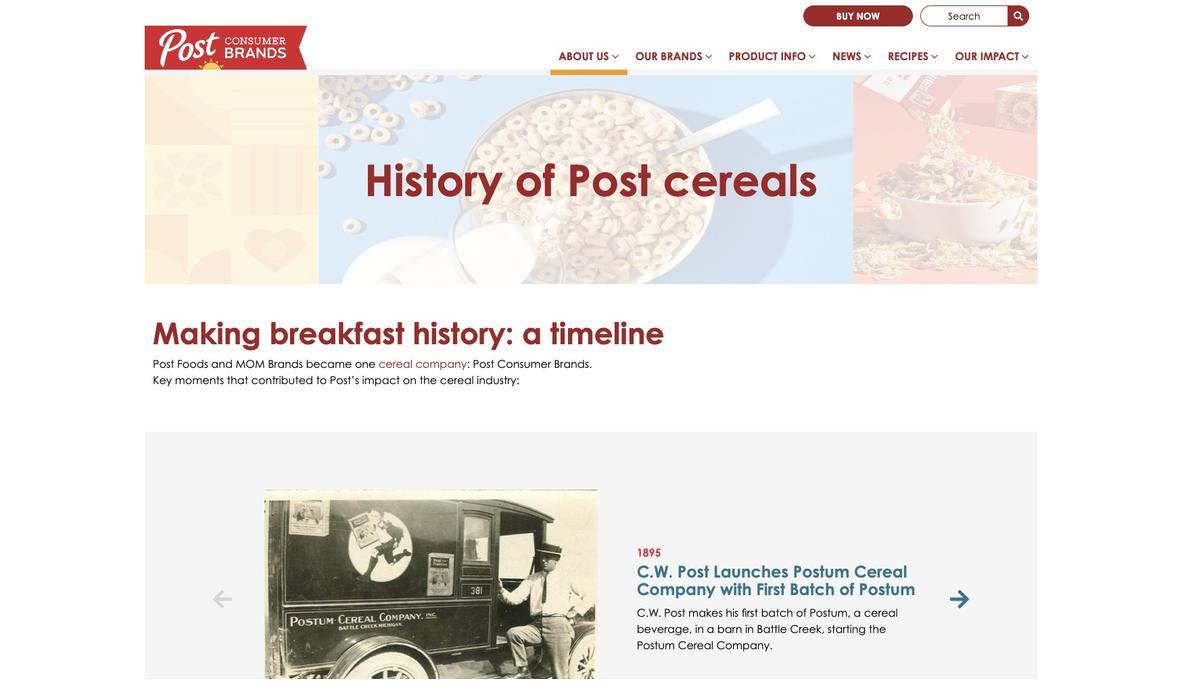 Task type: describe. For each thing, give the bounding box(es) containing it.
cereals
[[663, 154, 818, 206]]

foods
[[177, 357, 208, 371]]

impact
[[362, 373, 400, 387]]

beverage,
[[637, 623, 692, 636]]

company
[[637, 579, 716, 599]]

recipes
[[888, 49, 929, 63]]

cereal inside c.w. post makes his first batch of postum, a cereal beverage, in a barn in battle creek, starting the postum cereal company.
[[864, 606, 898, 620]]

about
[[559, 49, 593, 63]]

2 horizontal spatial postum
[[859, 579, 915, 599]]

1895
[[637, 546, 661, 559]]

our impact link
[[947, 43, 1038, 75]]

next image
[[950, 590, 969, 611]]

our for our impact
[[955, 49, 977, 63]]

post's
[[330, 373, 359, 387]]

news link
[[825, 43, 880, 75]]

1 in from the left
[[695, 623, 704, 636]]

Search text field
[[921, 5, 1008, 26]]

1 horizontal spatial a
[[707, 623, 714, 636]]

postum,
[[810, 606, 851, 620]]

1 vertical spatial a
[[854, 606, 861, 620]]

and
[[211, 357, 233, 371]]

buy now menu item
[[803, 5, 913, 26]]

1895 c.w. post launches postum cereal company with first batch of postum
[[637, 546, 915, 599]]

makes
[[689, 606, 723, 620]]

cereal inside 1895 c.w. post launches postum cereal company with first batch of postum
[[854, 561, 907, 581]]

company
[[416, 357, 467, 371]]

mom
[[236, 357, 265, 371]]

one
[[355, 357, 376, 371]]

info
[[781, 49, 806, 63]]

news
[[833, 49, 862, 63]]

about us link
[[551, 43, 627, 75]]

post inside c.w. post makes his first batch of postum, a cereal beverage, in a barn in battle creek, starting the postum cereal company.
[[664, 606, 686, 620]]

post consumer brands image
[[145, 26, 307, 70]]

cereal inside c.w. post makes his first batch of postum, a cereal beverage, in a barn in battle creek, starting the postum cereal company.
[[678, 639, 714, 652]]

:
[[467, 357, 470, 371]]

with
[[720, 579, 752, 599]]

impact
[[981, 49, 1019, 63]]

contributed
[[251, 373, 313, 387]]

timeline
[[550, 315, 665, 351]]

product info link
[[721, 43, 825, 75]]

history
[[364, 154, 503, 206]]

on
[[403, 373, 417, 387]]

our brands
[[635, 49, 703, 63]]

our brands link
[[627, 43, 721, 75]]

making
[[153, 315, 261, 351]]

menu containing about us
[[551, 43, 1038, 75]]

brands inside the making breakfast history: a timeline post foods and mom brands became one cereal company : post consumer brands. key moments that contributed to post's impact on the cereal industry:
[[268, 357, 303, 371]]



Task type: locate. For each thing, give the bounding box(es) containing it.
cereal up on
[[379, 357, 413, 371]]

postum up the starting
[[859, 579, 915, 599]]

1 horizontal spatial cereal
[[440, 373, 474, 387]]

1 horizontal spatial the
[[869, 623, 886, 636]]

postum cereal company founded in 1895 image
[[264, 489, 598, 679]]

c.w. up beverage,
[[637, 606, 661, 620]]

a down makes
[[707, 623, 714, 636]]

2 c.w. from the top
[[637, 606, 661, 620]]

barn
[[717, 623, 742, 636]]

0 vertical spatial the
[[420, 373, 437, 387]]

2 vertical spatial cereal
[[864, 606, 898, 620]]

1 vertical spatial c.w.
[[637, 606, 661, 620]]

his
[[726, 606, 739, 620]]

moments
[[175, 373, 224, 387]]

the down cereal company link
[[420, 373, 437, 387]]

1 horizontal spatial our
[[955, 49, 977, 63]]

our
[[635, 49, 658, 63], [955, 49, 977, 63]]

1 horizontal spatial cereal
[[854, 561, 907, 581]]

first
[[742, 606, 758, 620]]

to
[[316, 373, 327, 387]]

of
[[515, 154, 555, 206], [839, 579, 854, 599], [796, 606, 807, 620]]

our impact
[[955, 49, 1019, 63]]

brands
[[661, 49, 703, 63], [268, 357, 303, 371]]

1 horizontal spatial postum
[[793, 561, 850, 581]]

previous image
[[213, 590, 235, 611]]

postum up postum,
[[793, 561, 850, 581]]

a
[[522, 315, 542, 351], [854, 606, 861, 620], [707, 623, 714, 636]]

of inside c.w. post makes his first batch of postum, a cereal beverage, in a barn in battle creek, starting the postum cereal company.
[[796, 606, 807, 620]]

0 vertical spatial brands
[[661, 49, 703, 63]]

making breakfast history: a timeline post foods and mom brands became one cereal company : post consumer brands. key moments that contributed to post's impact on the cereal industry:
[[153, 315, 665, 387]]

0 horizontal spatial our
[[635, 49, 658, 63]]

1 horizontal spatial in
[[745, 623, 754, 636]]

cereal
[[854, 561, 907, 581], [678, 639, 714, 652]]

search image
[[1014, 12, 1023, 22]]

1 horizontal spatial brands
[[661, 49, 703, 63]]

1 vertical spatial cereal
[[678, 639, 714, 652]]

0 horizontal spatial cereal
[[379, 357, 413, 371]]

post
[[567, 154, 651, 206], [153, 357, 174, 371], [473, 357, 494, 371], [678, 561, 709, 581], [664, 606, 686, 620]]

c.w. down 1895
[[637, 561, 673, 581]]

0 vertical spatial a
[[522, 315, 542, 351]]

postum
[[793, 561, 850, 581], [859, 579, 915, 599], [637, 639, 675, 652]]

the inside the making breakfast history: a timeline post foods and mom brands became one cereal company : post consumer brands. key moments that contributed to post's impact on the cereal industry:
[[420, 373, 437, 387]]

c.w. inside 1895 c.w. post launches postum cereal company with first batch of postum
[[637, 561, 673, 581]]

of inside 1895 c.w. post launches postum cereal company with first batch of postum
[[839, 579, 854, 599]]

0 horizontal spatial cereal
[[678, 639, 714, 652]]

product
[[729, 49, 778, 63]]

recipes link
[[880, 43, 947, 75]]

2 horizontal spatial cereal
[[864, 606, 898, 620]]

buy
[[837, 10, 854, 22]]

the inside c.w. post makes his first batch of postum, a cereal beverage, in a barn in battle creek, starting the postum cereal company.
[[869, 623, 886, 636]]

1 vertical spatial the
[[869, 623, 886, 636]]

about us
[[559, 49, 609, 63]]

creek,
[[790, 623, 825, 636]]

a up the starting
[[854, 606, 861, 620]]

0 horizontal spatial a
[[522, 315, 542, 351]]

2 vertical spatial a
[[707, 623, 714, 636]]

2 horizontal spatial of
[[839, 579, 854, 599]]

0 horizontal spatial of
[[515, 154, 555, 206]]

that
[[227, 373, 248, 387]]

0 horizontal spatial in
[[695, 623, 704, 636]]

our for our brands
[[635, 49, 658, 63]]

c.w.
[[637, 561, 673, 581], [637, 606, 661, 620]]

now
[[857, 10, 880, 22]]

cereal down :
[[440, 373, 474, 387]]

in down makes
[[695, 623, 704, 636]]

2 our from the left
[[955, 49, 977, 63]]

cereal up the starting
[[854, 561, 907, 581]]

0 vertical spatial c.w.
[[637, 561, 673, 581]]

1 vertical spatial of
[[839, 579, 854, 599]]

became
[[306, 357, 352, 371]]

brands.
[[554, 357, 592, 371]]

the right the starting
[[869, 623, 886, 636]]

cereal
[[379, 357, 413, 371], [440, 373, 474, 387], [864, 606, 898, 620]]

carousel region
[[209, 431, 1182, 679]]

cereal company link
[[379, 357, 467, 371]]

0 horizontal spatial postum
[[637, 639, 675, 652]]

bowls of cereal image
[[145, 75, 1038, 285]]

cereal up the starting
[[864, 606, 898, 620]]

cereal down makes
[[678, 639, 714, 652]]

0 vertical spatial cereal
[[379, 357, 413, 371]]

the
[[420, 373, 437, 387], [869, 623, 886, 636]]

buy now
[[837, 10, 880, 22]]

0 vertical spatial cereal
[[854, 561, 907, 581]]

c.w. post makes his first batch of postum, a cereal beverage, in a barn in battle creek, starting the postum cereal company.
[[637, 606, 898, 652]]

2 vertical spatial of
[[796, 606, 807, 620]]

1 vertical spatial brands
[[268, 357, 303, 371]]

post inside 1895 c.w. post launches postum cereal company with first batch of postum
[[678, 561, 709, 581]]

postum down beverage,
[[637, 639, 675, 652]]

c.w. inside c.w. post makes his first batch of postum, a cereal beverage, in a barn in battle creek, starting the postum cereal company.
[[637, 606, 661, 620]]

consumer
[[497, 357, 551, 371]]

in down first
[[745, 623, 754, 636]]

1 vertical spatial cereal
[[440, 373, 474, 387]]

product info
[[729, 49, 806, 63]]

our left impact
[[955, 49, 977, 63]]

history of post cereals
[[364, 154, 818, 206]]

launches
[[714, 561, 789, 581]]

key
[[153, 373, 172, 387]]

batch
[[761, 606, 793, 620]]

0 vertical spatial of
[[515, 154, 555, 206]]

battle
[[757, 623, 787, 636]]

history:
[[413, 315, 514, 351]]

1 horizontal spatial of
[[796, 606, 807, 620]]

batch
[[790, 579, 835, 599]]

a inside the making breakfast history: a timeline post foods and mom brands became one cereal company : post consumer brands. key moments that contributed to post's impact on the cereal industry:
[[522, 315, 542, 351]]

breakfast
[[270, 315, 404, 351]]

1 c.w. from the top
[[637, 561, 673, 581]]

in
[[695, 623, 704, 636], [745, 623, 754, 636]]

industry:
[[477, 373, 520, 387]]

0 horizontal spatial the
[[420, 373, 437, 387]]

a up 'consumer'
[[522, 315, 542, 351]]

2 in from the left
[[745, 623, 754, 636]]

company.
[[717, 639, 773, 652]]

first
[[756, 579, 785, 599]]

2 horizontal spatial a
[[854, 606, 861, 620]]

postum inside c.w. post makes his first batch of postum, a cereal beverage, in a barn in battle creek, starting the postum cereal company.
[[637, 639, 675, 652]]

starting
[[828, 623, 866, 636]]

1 our from the left
[[635, 49, 658, 63]]

0 horizontal spatial brands
[[268, 357, 303, 371]]

our right 'us'
[[635, 49, 658, 63]]

us
[[596, 49, 609, 63]]

menu
[[551, 43, 1038, 75]]

buy now link
[[803, 5, 913, 26]]

None search field
[[921, 5, 1029, 26]]



Task type: vqa. For each thing, say whether or not it's contained in the screenshot.
topmost Brands
yes



